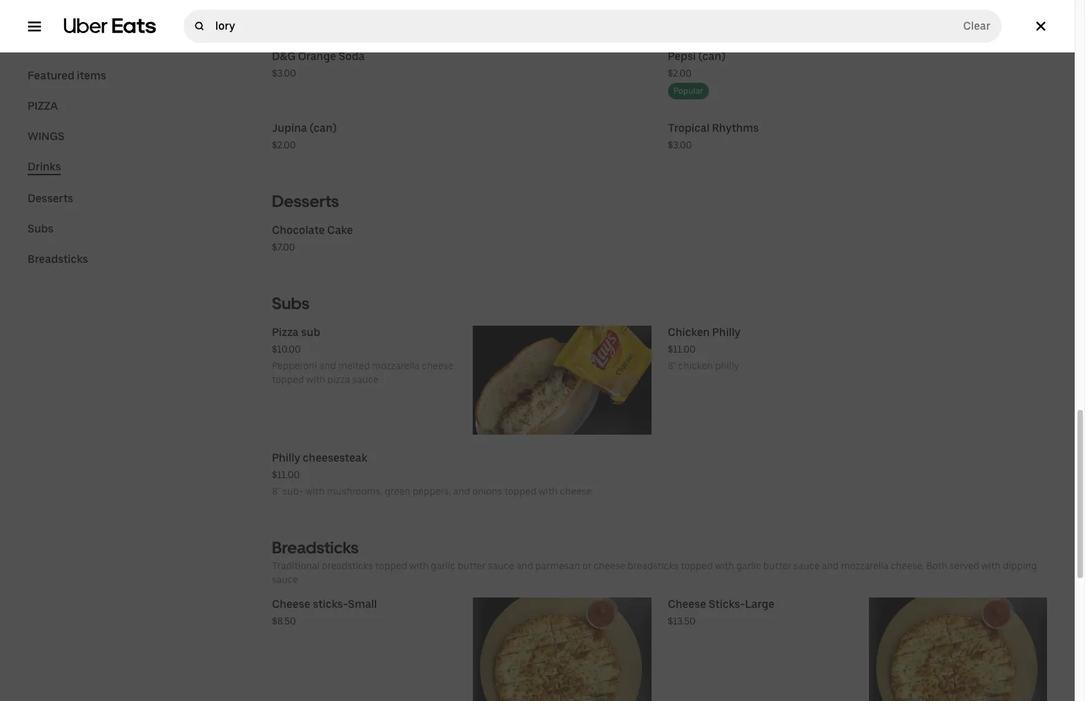 Task type: describe. For each thing, give the bounding box(es) containing it.
tropical
[[668, 122, 710, 135]]

parmesan
[[536, 561, 581, 572]]

soda
[[339, 50, 365, 63]]

with inside the pizza sub $10.00 pepperoni and melted mozzarella cheese topped with pizza sauce
[[306, 374, 326, 385]]

drinks button
[[28, 160, 61, 175]]

pizza
[[28, 99, 58, 113]]

peppers,
[[413, 486, 451, 497]]

uber eats home image
[[64, 18, 156, 35]]

popular
[[674, 86, 704, 96]]

0 horizontal spatial desserts
[[28, 192, 73, 205]]

cheese for cheese sticks-large
[[668, 598, 707, 611]]

breadsticks button
[[28, 253, 88, 267]]

cake
[[327, 224, 353, 237]]

subs button
[[28, 222, 54, 236]]

featured items button
[[28, 69, 106, 83]]

$8.50
[[272, 616, 296, 627]]

mozzarella inside the pizza sub $10.00 pepperoni and melted mozzarella cheese topped with pizza sauce
[[372, 361, 420, 372]]

desserts button
[[28, 192, 73, 206]]

8" for chicken philly
[[668, 361, 677, 372]]

sticks-
[[313, 598, 348, 611]]

melted
[[339, 361, 370, 372]]

Search in Turn 4 Pizza (500 W Summit Ave) text field
[[215, 19, 958, 33]]

breadsticks for breadsticks traditional breadsticks topped with garlic butter sauce and parmesan or cheese breadsticks topped with garlic butter sauce and mozzarella cheese. both served with dipping sauce
[[272, 538, 359, 558]]

tropical rhythms $3.00
[[668, 122, 759, 151]]

small
[[348, 598, 377, 611]]

topped inside the pizza sub $10.00 pepperoni and melted mozzarella cheese topped with pizza sauce
[[272, 374, 304, 385]]

clear button
[[964, 19, 991, 33]]

main navigation menu image
[[28, 19, 41, 33]]

$11.00 for chicken
[[668, 344, 696, 355]]

pepsi
[[668, 50, 696, 63]]

cheese inside breadsticks traditional breadsticks topped with garlic butter sauce and parmesan or cheese breadsticks topped with garlic butter sauce and mozzarella cheese. both served with dipping sauce
[[594, 561, 626, 572]]

and inside the pizza sub $10.00 pepperoni and melted mozzarella cheese topped with pizza sauce
[[319, 361, 336, 372]]

2 butter from the left
[[764, 561, 792, 572]]

philly cheesesteak $11.00 8" sub- with mushrooms, green peppers, and onions topped with cheese.
[[272, 452, 594, 497]]

dipping
[[1004, 561, 1038, 572]]

jupina (can) $2.00
[[272, 122, 337, 151]]

pizza
[[328, 374, 350, 385]]

cheesesteak
[[303, 452, 368, 465]]

1 butter from the left
[[458, 561, 486, 572]]

navigation containing featured items
[[28, 69, 239, 283]]

onions
[[473, 486, 503, 497]]

$7.00
[[272, 242, 295, 253]]

pepperoni
[[272, 361, 317, 372]]

philly inside philly cheesesteak $11.00 8" sub- with mushrooms, green peppers, and onions topped with cheese.
[[272, 452, 300, 465]]

chicken philly $11.00 8" chicken philly
[[668, 326, 741, 372]]

wings button
[[28, 130, 65, 144]]

sauce inside the pizza sub $10.00 pepperoni and melted mozzarella cheese topped with pizza sauce
[[352, 374, 379, 385]]

$10.00
[[272, 344, 301, 355]]

topped inside philly cheesesteak $11.00 8" sub- with mushrooms, green peppers, and onions topped with cheese.
[[505, 486, 537, 497]]

large
[[746, 598, 775, 611]]

orange
[[298, 50, 336, 63]]

breadsticks for breadsticks
[[28, 253, 88, 266]]

sub-
[[283, 486, 304, 497]]



Task type: vqa. For each thing, say whether or not it's contained in the screenshot.
cheese. inside the breadsticks traditional breadsticks topped with garlic butter sauce and parmesan or cheese breadsticks topped with garlic butter sauce and mozzarella cheese. both served with dipping sauce
yes



Task type: locate. For each thing, give the bounding box(es) containing it.
featured
[[28, 69, 74, 82]]

1 horizontal spatial cheese.
[[891, 561, 925, 572]]

8" inside philly cheesesteak $11.00 8" sub- with mushrooms, green peppers, and onions topped with cheese.
[[272, 486, 280, 497]]

1 vertical spatial mozzarella
[[842, 561, 889, 572]]

0 vertical spatial $11.00
[[668, 344, 696, 355]]

2 cheese from the left
[[668, 598, 707, 611]]

chicken
[[679, 361, 713, 372]]

1 vertical spatial breadsticks
[[272, 538, 359, 558]]

cheese sticks-small $8.50
[[272, 598, 377, 627]]

1 horizontal spatial cheese
[[668, 598, 707, 611]]

sticks-
[[709, 598, 746, 611]]

8" for philly cheesesteak
[[272, 486, 280, 497]]

0 vertical spatial $3.00
[[272, 68, 296, 79]]

0 horizontal spatial $3.00
[[272, 68, 296, 79]]

$2.00 inside pepsi (can) $2.00
[[668, 68, 692, 79]]

pizza button
[[28, 99, 58, 113]]

traditional
[[272, 561, 320, 572]]

mozzarella
[[372, 361, 420, 372], [842, 561, 889, 572]]

navigation
[[28, 69, 239, 283]]

(can) inside jupina (can) $2.00
[[310, 122, 337, 135]]

2 breadsticks from the left
[[628, 561, 679, 572]]

0 vertical spatial breadsticks
[[28, 253, 88, 266]]

cheese inside the pizza sub $10.00 pepperoni and melted mozzarella cheese topped with pizza sauce
[[422, 361, 454, 372]]

$3.00 inside tropical rhythms $3.00
[[668, 140, 692, 151]]

8" left chicken at the bottom of the page
[[668, 361, 677, 372]]

items
[[77, 69, 106, 82]]

0 horizontal spatial cheese.
[[560, 486, 594, 497]]

cheese
[[272, 598, 311, 611], [668, 598, 707, 611]]

green
[[385, 486, 411, 497]]

subs up pizza in the left of the page
[[272, 294, 310, 314]]

breadsticks up traditional
[[272, 538, 359, 558]]

1 horizontal spatial garlic
[[737, 561, 762, 572]]

$3.00 inside d&g orange soda $3.00
[[272, 68, 296, 79]]

2 garlic from the left
[[737, 561, 762, 572]]

1 vertical spatial $11.00
[[272, 470, 300, 481]]

topped
[[272, 374, 304, 385], [505, 486, 537, 497], [375, 561, 407, 572], [681, 561, 713, 572]]

8" left "sub-"
[[272, 486, 280, 497]]

$3.00 down tropical
[[668, 140, 692, 151]]

and inside philly cheesesteak $11.00 8" sub- with mushrooms, green peppers, and onions topped with cheese.
[[453, 486, 470, 497]]

featured items
[[28, 69, 106, 82]]

1 horizontal spatial subs
[[272, 294, 310, 314]]

topped right onions
[[505, 486, 537, 497]]

1 vertical spatial $2.00
[[272, 140, 296, 151]]

$2.00 for pepsi
[[668, 68, 692, 79]]

0 vertical spatial 8"
[[668, 361, 677, 372]]

desserts
[[272, 191, 339, 211], [28, 192, 73, 205]]

0 horizontal spatial breadsticks
[[322, 561, 373, 572]]

chocolate
[[272, 224, 325, 237]]

0 vertical spatial cheese.
[[560, 486, 594, 497]]

breadsticks traditional breadsticks topped with garlic butter sauce and parmesan or cheese breadsticks topped with garlic butter sauce and mozzarella cheese. both served with dipping sauce
[[272, 538, 1038, 586]]

1 vertical spatial 8"
[[272, 486, 280, 497]]

pizza sub $10.00 pepperoni and melted mozzarella cheese topped with pizza sauce
[[272, 326, 454, 385]]

philly inside chicken philly $11.00 8" chicken philly
[[713, 326, 741, 339]]

1 horizontal spatial mozzarella
[[842, 561, 889, 572]]

sauce
[[352, 374, 379, 385], [488, 561, 514, 572], [794, 561, 820, 572], [272, 575, 298, 586]]

cheese up $8.50
[[272, 598, 311, 611]]

pepsi (can) $2.00
[[668, 50, 726, 79]]

0 horizontal spatial butter
[[458, 561, 486, 572]]

$11.00 inside chicken philly $11.00 8" chicken philly
[[668, 344, 696, 355]]

wings
[[28, 130, 65, 143]]

1 horizontal spatial $2.00
[[668, 68, 692, 79]]

1 vertical spatial subs
[[272, 294, 310, 314]]

0 horizontal spatial $2.00
[[272, 140, 296, 151]]

0 horizontal spatial mozzarella
[[372, 361, 420, 372]]

1 horizontal spatial desserts
[[272, 191, 339, 211]]

$2.00 inside jupina (can) $2.00
[[272, 140, 296, 151]]

philly
[[715, 361, 739, 372]]

0 horizontal spatial subs
[[28, 222, 54, 236]]

cheese.
[[560, 486, 594, 497], [891, 561, 925, 572]]

garlic
[[431, 561, 456, 572], [737, 561, 762, 572]]

cheese. inside philly cheesesteak $11.00 8" sub- with mushrooms, green peppers, and onions topped with cheese.
[[560, 486, 594, 497]]

cheese sticks-large $13.50
[[668, 598, 775, 627]]

1 vertical spatial (can)
[[310, 122, 337, 135]]

1 vertical spatial philly
[[272, 452, 300, 465]]

breadsticks
[[322, 561, 373, 572], [628, 561, 679, 572]]

cheese for cheese sticks-small
[[272, 598, 311, 611]]

0 vertical spatial $2.00
[[668, 68, 692, 79]]

cheese. inside breadsticks traditional breadsticks topped with garlic butter sauce and parmesan or cheese breadsticks topped with garlic butter sauce and mozzarella cheese. both served with dipping sauce
[[891, 561, 925, 572]]

chocolate cake $7.00
[[272, 224, 353, 253]]

breadsticks up small
[[322, 561, 373, 572]]

1 horizontal spatial (can)
[[699, 50, 726, 63]]

$11.00 for philly
[[272, 470, 300, 481]]

d&g
[[272, 50, 296, 63]]

0 horizontal spatial 8"
[[272, 486, 280, 497]]

0 horizontal spatial breadsticks
[[28, 253, 88, 266]]

0 horizontal spatial cheese
[[422, 361, 454, 372]]

desserts up chocolate
[[272, 191, 339, 211]]

1 horizontal spatial cheese
[[594, 561, 626, 572]]

cheese
[[422, 361, 454, 372], [594, 561, 626, 572]]

subs
[[28, 222, 54, 236], [272, 294, 310, 314]]

1 horizontal spatial breadsticks
[[272, 538, 359, 558]]

clear
[[964, 19, 991, 32]]

cheese inside cheese sticks-small $8.50
[[272, 598, 311, 611]]

drinks
[[28, 160, 61, 173]]

sub
[[301, 326, 321, 339]]

1 breadsticks from the left
[[322, 561, 373, 572]]

(can) right the jupina
[[310, 122, 337, 135]]

(can) for jupina
[[310, 122, 337, 135]]

$11.00
[[668, 344, 696, 355], [272, 470, 300, 481]]

0 horizontal spatial (can)
[[310, 122, 337, 135]]

1 horizontal spatial $11.00
[[668, 344, 696, 355]]

(can) right pepsi
[[699, 50, 726, 63]]

$11.00 inside philly cheesesteak $11.00 8" sub- with mushrooms, green peppers, and onions topped with cheese.
[[272, 470, 300, 481]]

philly up "sub-"
[[272, 452, 300, 465]]

$3.00 down d&g
[[272, 68, 296, 79]]

$3.00
[[272, 68, 296, 79], [668, 140, 692, 151]]

8" inside chicken philly $11.00 8" chicken philly
[[668, 361, 677, 372]]

$2.00 for jupina
[[272, 140, 296, 151]]

mozzarella inside breadsticks traditional breadsticks topped with garlic butter sauce and parmesan or cheese breadsticks topped with garlic butter sauce and mozzarella cheese. both served with dipping sauce
[[842, 561, 889, 572]]

$13.50
[[668, 616, 696, 627]]

topped up small
[[375, 561, 407, 572]]

0 vertical spatial philly
[[713, 326, 741, 339]]

mushrooms,
[[327, 486, 383, 497]]

served
[[950, 561, 980, 572]]

1 cheese from the left
[[272, 598, 311, 611]]

0 horizontal spatial cheese
[[272, 598, 311, 611]]

0 horizontal spatial $11.00
[[272, 470, 300, 481]]

subs down desserts button
[[28, 222, 54, 236]]

cheese up $13.50
[[668, 598, 707, 611]]

and
[[319, 361, 336, 372], [453, 486, 470, 497], [517, 561, 534, 572], [822, 561, 839, 572]]

1 vertical spatial cheese
[[594, 561, 626, 572]]

chicken
[[668, 326, 710, 339]]

1 horizontal spatial butter
[[764, 561, 792, 572]]

1 horizontal spatial philly
[[713, 326, 741, 339]]

0 horizontal spatial garlic
[[431, 561, 456, 572]]

$2.00 down the jupina
[[272, 140, 296, 151]]

$2.00 down pepsi
[[668, 68, 692, 79]]

$11.00 down chicken
[[668, 344, 696, 355]]

$11.00 up "sub-"
[[272, 470, 300, 481]]

8"
[[668, 361, 677, 372], [272, 486, 280, 497]]

jupina
[[272, 122, 307, 135]]

breadsticks down subs button
[[28, 253, 88, 266]]

cheese inside cheese sticks-large $13.50
[[668, 598, 707, 611]]

rhythms
[[712, 122, 759, 135]]

0 vertical spatial cheese
[[422, 361, 454, 372]]

desserts down drinks button
[[28, 192, 73, 205]]

1 vertical spatial $3.00
[[668, 140, 692, 151]]

(can)
[[699, 50, 726, 63], [310, 122, 337, 135]]

or
[[583, 561, 592, 572]]

d&g orange soda $3.00
[[272, 50, 365, 79]]

(can) inside pepsi (can) $2.00
[[699, 50, 726, 63]]

1 horizontal spatial breadsticks
[[628, 561, 679, 572]]

philly up 'philly' on the right
[[713, 326, 741, 339]]

with
[[306, 374, 326, 385], [306, 486, 325, 497], [539, 486, 558, 497], [410, 561, 429, 572], [715, 561, 735, 572], [982, 561, 1001, 572]]

breadsticks inside navigation
[[28, 253, 88, 266]]

philly
[[713, 326, 741, 339], [272, 452, 300, 465]]

1 horizontal spatial 8"
[[668, 361, 677, 372]]

topped down pepperoni
[[272, 374, 304, 385]]

0 vertical spatial mozzarella
[[372, 361, 420, 372]]

0 horizontal spatial philly
[[272, 452, 300, 465]]

butter
[[458, 561, 486, 572], [764, 561, 792, 572]]

1 vertical spatial cheese.
[[891, 561, 925, 572]]

0 vertical spatial subs
[[28, 222, 54, 236]]

breadsticks up $13.50
[[628, 561, 679, 572]]

1 horizontal spatial $3.00
[[668, 140, 692, 151]]

both
[[927, 561, 948, 572]]

$2.00
[[668, 68, 692, 79], [272, 140, 296, 151]]

breadsticks
[[28, 253, 88, 266], [272, 538, 359, 558]]

subs inside navigation
[[28, 222, 54, 236]]

topped up "sticks-" at the bottom right of the page
[[681, 561, 713, 572]]

pizza
[[272, 326, 299, 339]]

0 vertical spatial (can)
[[699, 50, 726, 63]]

breadsticks inside breadsticks traditional breadsticks topped with garlic butter sauce and parmesan or cheese breadsticks topped with garlic butter sauce and mozzarella cheese. both served with dipping sauce
[[272, 538, 359, 558]]

1 garlic from the left
[[431, 561, 456, 572]]

(can) for pepsi
[[699, 50, 726, 63]]



